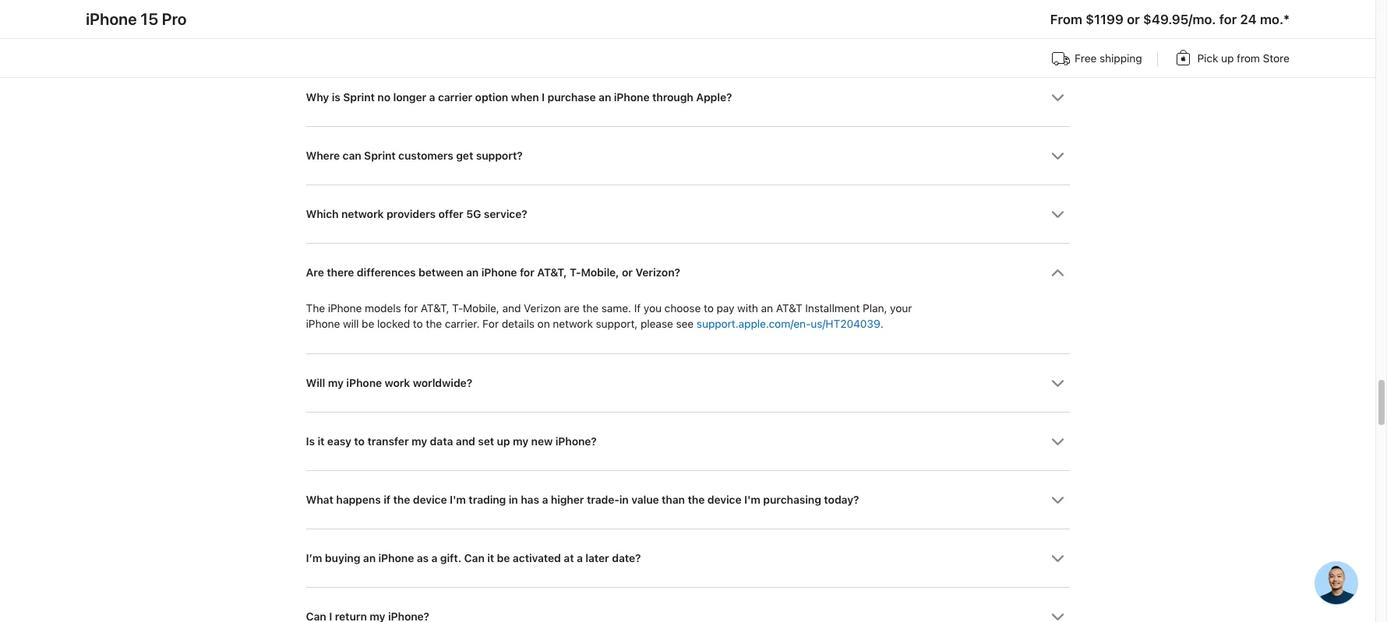 Task type: describe. For each thing, give the bounding box(es) containing it.
iphone left through
[[614, 91, 650, 104]]

support.apple.com/en-us/ht204039 link
[[697, 318, 880, 330]]

chevrondown image for where can sprint customers get support?
[[1051, 150, 1064, 163]]

when
[[511, 91, 539, 104]]

through
[[652, 91, 693, 104]]

$49.95
[[1143, 12, 1188, 27]]

free shipping
[[1075, 52, 1142, 65]]

from
[[1237, 52, 1260, 65]]

what happens if the device i'm trading in has a higher trade-in value than the device i'm purchasing today? button
[[306, 471, 1070, 529]]

shipping
[[1100, 52, 1142, 65]]

support.apple.com/en-
[[697, 318, 811, 330]]

choose
[[664, 302, 701, 315]]

trade-
[[587, 494, 619, 506]]

1 device from the left
[[413, 494, 447, 506]]

see
[[676, 318, 694, 330]]

which network providers offer 5g service? button
[[306, 186, 1070, 243]]

transfer
[[367, 435, 409, 448]]

no
[[377, 91, 390, 104]]

later
[[585, 552, 609, 565]]

work
[[385, 377, 410, 389]]

1 in from the left
[[509, 494, 518, 506]]

has
[[521, 494, 539, 506]]

from $1199 or $49.95 /mo. for 24 mo. *
[[1050, 12, 1290, 27]]

the iphone models for at&t, t-mobile, and verizon are the same. if you choose to pay with an at&t installment plan, your iphone will be locked to the carrier. for details on network support, please see
[[306, 302, 912, 330]]

data
[[430, 435, 453, 448]]

iphone 15 pro
[[86, 9, 187, 29]]

it inside dropdown button
[[487, 552, 494, 565]]

us/ht204039
[[811, 318, 880, 330]]

1 list item from the top
[[306, 0, 1070, 9]]

offer
[[438, 208, 463, 221]]

1 i'm from the left
[[450, 494, 466, 506]]

at&t, inside dropdown button
[[537, 267, 567, 279]]

the left carrier.
[[426, 318, 442, 330]]

0 horizontal spatial my
[[328, 377, 344, 389]]

5g
[[466, 208, 481, 221]]

support,
[[596, 318, 638, 330]]

up inside list
[[1221, 52, 1234, 65]]

value
[[631, 494, 659, 506]]

why is sprint no longer a carrier option when i purchase an iphone through apple? button
[[306, 69, 1070, 126]]

chevrondown image for verizon?
[[1051, 267, 1064, 280]]

i'm
[[306, 552, 322, 565]]

support?
[[476, 150, 523, 162]]

mo.
[[1260, 12, 1283, 27]]

24
[[1240, 12, 1257, 27]]

for inside dropdown button
[[520, 267, 534, 279]]

between
[[419, 267, 463, 279]]

an right purchase on the left top
[[599, 91, 611, 104]]

is
[[306, 435, 315, 448]]

a right as
[[431, 552, 437, 565]]

an right between
[[466, 267, 479, 279]]

which network providers offer 5g service?
[[306, 208, 527, 221]]

trading
[[469, 494, 506, 506]]

are
[[564, 302, 580, 315]]

higher
[[551, 494, 584, 506]]

as
[[417, 552, 429, 565]]

what
[[306, 494, 333, 506]]

i
[[542, 91, 545, 104]]

up inside dropdown button
[[497, 435, 510, 448]]

chevrondown image for at
[[1051, 552, 1064, 566]]

at&t
[[776, 302, 802, 315]]

today?
[[824, 494, 859, 506]]

and for verizon
[[502, 302, 521, 315]]

chevrondown image for is it easy to transfer my data and set up my new iphone?
[[1051, 435, 1064, 449]]

gift.
[[440, 552, 461, 565]]

the right than
[[688, 494, 705, 506]]

mobile, inside dropdown button
[[581, 267, 619, 279]]

2 horizontal spatial my
[[513, 435, 528, 448]]

and for set
[[456, 435, 475, 448]]

than
[[662, 494, 685, 506]]

i'm buying an iphone as a gift. can it be activated at a later date? button
[[306, 530, 1070, 587]]

if
[[384, 494, 390, 506]]

2 i'm from the left
[[744, 494, 760, 506]]

is
[[332, 91, 340, 104]]

i'm buying an iphone as a gift. can it be activated at a later date?
[[306, 552, 641, 565]]

network inside dropdown button
[[341, 208, 384, 221]]

get
[[456, 150, 473, 162]]

*
[[1283, 12, 1290, 27]]

on
[[537, 318, 550, 330]]

1 horizontal spatial my
[[411, 435, 427, 448]]

to inside is it easy to transfer my data and set up my new iphone? dropdown button
[[354, 435, 365, 448]]

the right are
[[582, 302, 599, 315]]

details
[[502, 318, 535, 330]]

differences
[[357, 267, 416, 279]]

with
[[737, 302, 758, 315]]

iphone left 'work'
[[346, 377, 382, 389]]

easy
[[327, 435, 351, 448]]

activated
[[513, 552, 561, 565]]

iphone 15 pro link
[[86, 9, 187, 29]]

option
[[475, 91, 508, 104]]

providers
[[386, 208, 436, 221]]



Task type: vqa. For each thing, say whether or not it's contained in the screenshot.
Pro in the carrier-connected iphone se, iphone 13, iphone 14, iphone 15, and iphone 15 pro models will arrive ready to activate with esim and can connect to your cellular voice and data service without a physical sim card.
no



Task type: locate. For each thing, give the bounding box(es) containing it.
0 horizontal spatial at&t,
[[421, 302, 449, 315]]

an inside the iphone models for at&t, t-mobile, and verizon are the same. if you choose to pay with an at&t installment plan, your iphone will be locked to the carrier. for details on network support, please see
[[761, 302, 773, 315]]

from
[[1050, 12, 1082, 27]]

0 vertical spatial at&t,
[[537, 267, 567, 279]]

to right locked
[[413, 318, 423, 330]]

network
[[341, 208, 384, 221], [553, 318, 593, 330]]

in left 'value'
[[619, 494, 629, 506]]

the right if
[[393, 494, 410, 506]]

and inside the iphone models for at&t, t-mobile, and verizon are the same. if you choose to pay with an at&t installment plan, your iphone will be locked to the carrier. for details on network support, please see
[[502, 302, 521, 315]]

store
[[1263, 52, 1290, 65]]

at&t, up the verizon at left
[[537, 267, 567, 279]]

1 vertical spatial list item
[[306, 243, 1070, 354]]

device right than
[[707, 494, 741, 506]]

an inside dropdown button
[[363, 552, 376, 565]]

i'm
[[450, 494, 466, 506], [744, 494, 760, 506]]

what happens if the device i'm trading in has a higher trade-in value than the device i'm purchasing today?
[[306, 494, 859, 506]]

an right buying on the bottom left
[[363, 552, 376, 565]]

0 horizontal spatial device
[[413, 494, 447, 506]]

sprint inside why is sprint no longer a carrier option when i purchase an iphone through apple? dropdown button
[[343, 91, 375, 104]]

a inside what happens if the device i'm trading in has a higher trade-in value than the device i'm purchasing today? dropdown button
[[542, 494, 548, 506]]

1 horizontal spatial and
[[502, 302, 521, 315]]

will
[[306, 377, 325, 389]]

locked
[[377, 318, 410, 330]]

0 horizontal spatial be
[[362, 318, 374, 330]]

t- up carrier.
[[452, 302, 463, 315]]

$1199
[[1086, 12, 1124, 27]]

t-
[[570, 267, 581, 279], [452, 302, 463, 315]]

for
[[482, 318, 499, 330]]

0 horizontal spatial for
[[404, 302, 418, 315]]

mobile, inside the iphone models for at&t, t-mobile, and verizon are the same. if you choose to pay with an at&t installment plan, your iphone will be locked to the carrier. for details on network support, please see
[[463, 302, 499, 315]]

1 horizontal spatial mobile,
[[581, 267, 619, 279]]

at&t, up carrier.
[[421, 302, 449, 315]]

be inside dropdown button
[[497, 552, 510, 565]]

new
[[531, 435, 553, 448]]

to left pay
[[704, 302, 714, 315]]

is it easy to transfer my data and set up my new iphone?
[[306, 435, 597, 448]]

1 horizontal spatial for
[[520, 267, 534, 279]]

to
[[704, 302, 714, 315], [413, 318, 423, 330], [354, 435, 365, 448]]

chevrondown image for which network providers offer 5g service?
[[1051, 208, 1064, 221]]

0 horizontal spatial up
[[497, 435, 510, 448]]

sprint for is
[[343, 91, 375, 104]]

which
[[306, 208, 339, 221]]

0 horizontal spatial network
[[341, 208, 384, 221]]

chevrondown image for what happens if the device i'm trading in has a higher trade-in value than the device i'm purchasing today?
[[1051, 494, 1064, 507]]

2 in from the left
[[619, 494, 629, 506]]

worldwide?
[[413, 377, 472, 389]]

1 chevrondown image from the top
[[1051, 150, 1064, 163]]

chevrondown image inside why is sprint no longer a carrier option when i purchase an iphone through apple? dropdown button
[[1051, 91, 1064, 104]]

be inside the iphone models for at&t, t-mobile, and verizon are the same. if you choose to pay with an at&t installment plan, your iphone will be locked to the carrier. for details on network support, please see
[[362, 318, 374, 330]]

please
[[641, 318, 673, 330]]

iphone down the
[[306, 318, 340, 330]]

will
[[343, 318, 359, 330]]

t- up are
[[570, 267, 581, 279]]

1 horizontal spatial at&t,
[[537, 267, 567, 279]]

0 horizontal spatial it
[[318, 435, 324, 448]]

pick
[[1197, 52, 1218, 65]]

apple?
[[696, 91, 732, 104]]

the
[[306, 302, 325, 315]]

iphone up will
[[328, 302, 362, 315]]

are
[[306, 267, 324, 279]]

0 vertical spatial up
[[1221, 52, 1234, 65]]

or left verizon?
[[622, 267, 633, 279]]

be right can
[[497, 552, 510, 565]]

purchasing
[[763, 494, 821, 506]]

for left 24
[[1219, 12, 1237, 27]]

1 vertical spatial mobile,
[[463, 302, 499, 315]]

it right can
[[487, 552, 494, 565]]

sprint inside where can sprint customers get support? "dropdown button"
[[364, 150, 396, 162]]

chevrondown image inside which network providers offer 5g service? dropdown button
[[1051, 208, 1064, 221]]

verizon
[[524, 302, 561, 315]]

2 chevrondown image from the top
[[1051, 267, 1064, 280]]

1 vertical spatial or
[[622, 267, 633, 279]]

0 vertical spatial be
[[362, 318, 374, 330]]

to right 'easy'
[[354, 435, 365, 448]]

1 horizontal spatial device
[[707, 494, 741, 506]]

my
[[328, 377, 344, 389], [411, 435, 427, 448], [513, 435, 528, 448]]

1 vertical spatial to
[[413, 318, 423, 330]]

are there differences between an iphone for at&t, t-mobile, or verizon? button
[[306, 244, 1070, 302]]

buying
[[325, 552, 360, 565]]

chevrondown image
[[1051, 150, 1064, 163], [1051, 208, 1064, 221], [1051, 435, 1064, 449], [1051, 494, 1064, 507]]

2 vertical spatial for
[[404, 302, 418, 315]]

iphone up for
[[481, 267, 517, 279]]

3 chevrondown image from the top
[[1051, 377, 1064, 390]]

chevrondown image inside where can sprint customers get support? "dropdown button"
[[1051, 150, 1064, 163]]

a right the at
[[577, 552, 583, 565]]

verizon?
[[635, 267, 680, 279]]

0 horizontal spatial t-
[[452, 302, 463, 315]]

or
[[1127, 12, 1140, 27], [622, 267, 633, 279]]

up
[[1221, 52, 1234, 65], [497, 435, 510, 448]]

a right has
[[542, 494, 548, 506]]

if
[[634, 302, 641, 315]]

0 vertical spatial and
[[502, 302, 521, 315]]

1 vertical spatial and
[[456, 435, 475, 448]]

1 horizontal spatial i'm
[[744, 494, 760, 506]]

0 vertical spatial list item
[[306, 0, 1070, 9]]

1 horizontal spatial network
[[553, 318, 593, 330]]

it right is
[[318, 435, 324, 448]]

a inside why is sprint no longer a carrier option when i purchase an iphone through apple? dropdown button
[[429, 91, 435, 104]]

in left has
[[509, 494, 518, 506]]

installment
[[805, 302, 860, 315]]

up right set at left
[[497, 435, 510, 448]]

and inside dropdown button
[[456, 435, 475, 448]]

2 vertical spatial to
[[354, 435, 365, 448]]

chevrondown image inside is it easy to transfer my data and set up my new iphone? dropdown button
[[1051, 435, 1064, 449]]

4 chevrondown image from the top
[[1051, 552, 1064, 566]]

chevrondown image inside what happens if the device i'm trading in has a higher trade-in value than the device i'm purchasing today? dropdown button
[[1051, 494, 1064, 507]]

up right pick
[[1221, 52, 1234, 65]]

and up the details at the bottom left of page
[[502, 302, 521, 315]]

2 horizontal spatial for
[[1219, 12, 1237, 27]]

chevrondown image
[[1051, 91, 1064, 104], [1051, 267, 1064, 280], [1051, 377, 1064, 390], [1051, 552, 1064, 566], [1051, 611, 1064, 623]]

list item
[[306, 0, 1070, 9], [306, 243, 1070, 354]]

customers
[[398, 150, 453, 162]]

date?
[[612, 552, 641, 565]]

be
[[362, 318, 374, 330], [497, 552, 510, 565]]

.
[[880, 318, 883, 330]]

will my iphone work worldwide?
[[306, 377, 472, 389]]

2 horizontal spatial to
[[704, 302, 714, 315]]

mobile, up "same."
[[581, 267, 619, 279]]

0 vertical spatial mobile,
[[581, 267, 619, 279]]

2 device from the left
[[707, 494, 741, 506]]

1 vertical spatial t-
[[452, 302, 463, 315]]

sprint right is at the top of page
[[343, 91, 375, 104]]

can
[[343, 150, 361, 162]]

1 horizontal spatial in
[[619, 494, 629, 506]]

plan,
[[863, 302, 887, 315]]

0 vertical spatial for
[[1219, 12, 1237, 27]]

carrier.
[[445, 318, 480, 330]]

longer
[[393, 91, 426, 104]]

1 vertical spatial up
[[497, 435, 510, 448]]

you
[[644, 302, 662, 315]]

sprint
[[343, 91, 375, 104], [364, 150, 396, 162]]

0 horizontal spatial or
[[622, 267, 633, 279]]

there
[[327, 267, 354, 279]]

my left the new
[[513, 435, 528, 448]]

pay
[[717, 302, 734, 315]]

or right $1199
[[1127, 12, 1140, 27]]

1 vertical spatial for
[[520, 267, 534, 279]]

an
[[599, 91, 611, 104], [466, 267, 479, 279], [761, 302, 773, 315], [363, 552, 376, 565]]

support.apple.com/en-us/ht204039 .
[[697, 318, 883, 330]]

chevrondown image inside will my iphone work worldwide? dropdown button
[[1051, 377, 1064, 390]]

and left set at left
[[456, 435, 475, 448]]

list item containing are there differences between an iphone for at&t, t-mobile, or verizon?
[[306, 243, 1070, 354]]

t- inside the iphone models for at&t, t-mobile, and verizon are the same. if you choose to pay with an at&t installment plan, your iphone will be locked to the carrier. for details on network support, please see
[[452, 302, 463, 315]]

sprint for can
[[364, 150, 396, 162]]

1 vertical spatial sprint
[[364, 150, 396, 162]]

it inside dropdown button
[[318, 435, 324, 448]]

device
[[413, 494, 447, 506], [707, 494, 741, 506]]

1 vertical spatial network
[[553, 318, 593, 330]]

or inside dropdown button
[[622, 267, 633, 279]]

0 vertical spatial t-
[[570, 267, 581, 279]]

free
[[1075, 52, 1097, 65]]

chevrondown image for an
[[1051, 91, 1064, 104]]

list containing free shipping
[[86, 47, 1290, 74]]

in
[[509, 494, 518, 506], [619, 494, 629, 506]]

t- inside dropdown button
[[570, 267, 581, 279]]

i'm left trading
[[450, 494, 466, 506]]

device right if
[[413, 494, 447, 506]]

1 horizontal spatial up
[[1221, 52, 1234, 65]]

network inside the iphone models for at&t, t-mobile, and verizon are the same. if you choose to pay with an at&t installment plan, your iphone will be locked to the carrier. for details on network support, please see
[[553, 318, 593, 330]]

0 vertical spatial it
[[318, 435, 324, 448]]

sprint right "can"
[[364, 150, 396, 162]]

happens
[[336, 494, 381, 506]]

1 horizontal spatial or
[[1127, 12, 1140, 27]]

the
[[582, 302, 599, 315], [426, 318, 442, 330], [393, 494, 410, 506], [688, 494, 705, 506]]

0 horizontal spatial to
[[354, 435, 365, 448]]

purchase
[[548, 91, 596, 104]]

can
[[464, 552, 485, 565]]

carrier
[[438, 91, 472, 104]]

set
[[478, 435, 494, 448]]

1 horizontal spatial be
[[497, 552, 510, 565]]

my left data
[[411, 435, 427, 448]]

2 list item from the top
[[306, 243, 1070, 354]]

at&t, inside the iphone models for at&t, t-mobile, and verizon are the same. if you choose to pay with an at&t installment plan, your iphone will be locked to the carrier. for details on network support, please see
[[421, 302, 449, 315]]

1 vertical spatial be
[[497, 552, 510, 565]]

/mo.
[[1188, 12, 1216, 27]]

iphone inside dropdown button
[[378, 552, 414, 565]]

iphone left as
[[378, 552, 414, 565]]

at
[[564, 552, 574, 565]]

chevrondown image inside i'm buying an iphone as a gift. can it be activated at a later date? dropdown button
[[1051, 552, 1064, 566]]

pick up from store
[[1197, 52, 1290, 65]]

same.
[[601, 302, 631, 315]]

1 horizontal spatial t-
[[570, 267, 581, 279]]

are there differences between an iphone for at&t, t-mobile, or verizon?
[[306, 267, 680, 279]]

network down are
[[553, 318, 593, 330]]

a right longer
[[429, 91, 435, 104]]

your
[[890, 302, 912, 315]]

iphone?
[[555, 435, 597, 448]]

be right will
[[362, 318, 374, 330]]

0 horizontal spatial in
[[509, 494, 518, 506]]

0 vertical spatial to
[[704, 302, 714, 315]]

2 chevrondown image from the top
[[1051, 208, 1064, 221]]

1 horizontal spatial it
[[487, 552, 494, 565]]

my right will on the bottom left of page
[[328, 377, 344, 389]]

list
[[86, 47, 1290, 74]]

chevrondown image inside "are there differences between an iphone for at&t, t-mobile, or verizon?" dropdown button
[[1051, 267, 1064, 280]]

0 horizontal spatial mobile,
[[463, 302, 499, 315]]

mobile, up for
[[463, 302, 499, 315]]

an right with
[[761, 302, 773, 315]]

1 vertical spatial it
[[487, 552, 494, 565]]

3 chevrondown image from the top
[[1051, 435, 1064, 449]]

models
[[365, 302, 401, 315]]

network right which on the left of page
[[341, 208, 384, 221]]

for up the verizon at left
[[520, 267, 534, 279]]

4 chevrondown image from the top
[[1051, 494, 1064, 507]]

1 horizontal spatial to
[[413, 318, 423, 330]]

where
[[306, 150, 340, 162]]

0 vertical spatial sprint
[[343, 91, 375, 104]]

i'm left purchasing
[[744, 494, 760, 506]]

0 vertical spatial or
[[1127, 12, 1140, 27]]

0 horizontal spatial and
[[456, 435, 475, 448]]

for up locked
[[404, 302, 418, 315]]

1 vertical spatial at&t,
[[421, 302, 449, 315]]

will my iphone work worldwide? button
[[306, 354, 1070, 412]]

5 chevrondown image from the top
[[1051, 611, 1064, 623]]

0 vertical spatial network
[[341, 208, 384, 221]]

for inside the iphone models for at&t, t-mobile, and verizon are the same. if you choose to pay with an at&t installment plan, your iphone will be locked to the carrier. for details on network support, please see
[[404, 302, 418, 315]]

0 horizontal spatial i'm
[[450, 494, 466, 506]]

mobile,
[[581, 267, 619, 279], [463, 302, 499, 315]]

1 chevrondown image from the top
[[1051, 91, 1064, 104]]



